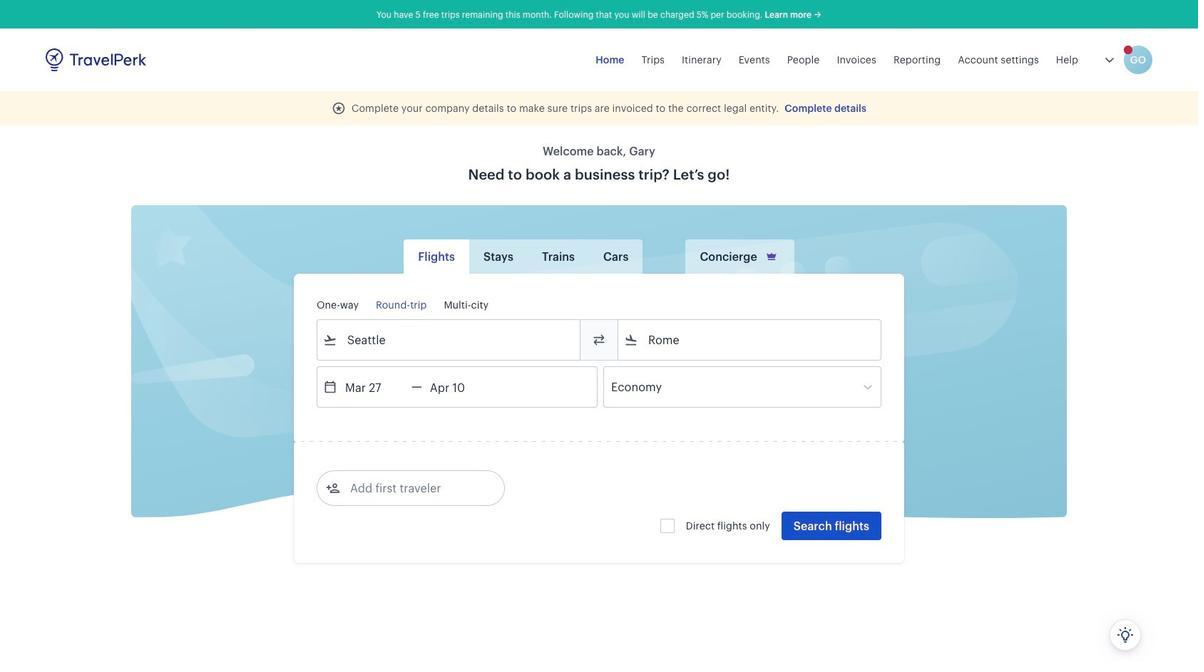 Task type: describe. For each thing, give the bounding box(es) containing it.
Depart text field
[[338, 368, 412, 407]]

Return text field
[[422, 368, 497, 407]]

To search field
[[639, 329, 863, 352]]

From search field
[[338, 329, 562, 352]]

Add first traveler search field
[[340, 477, 489, 500]]



